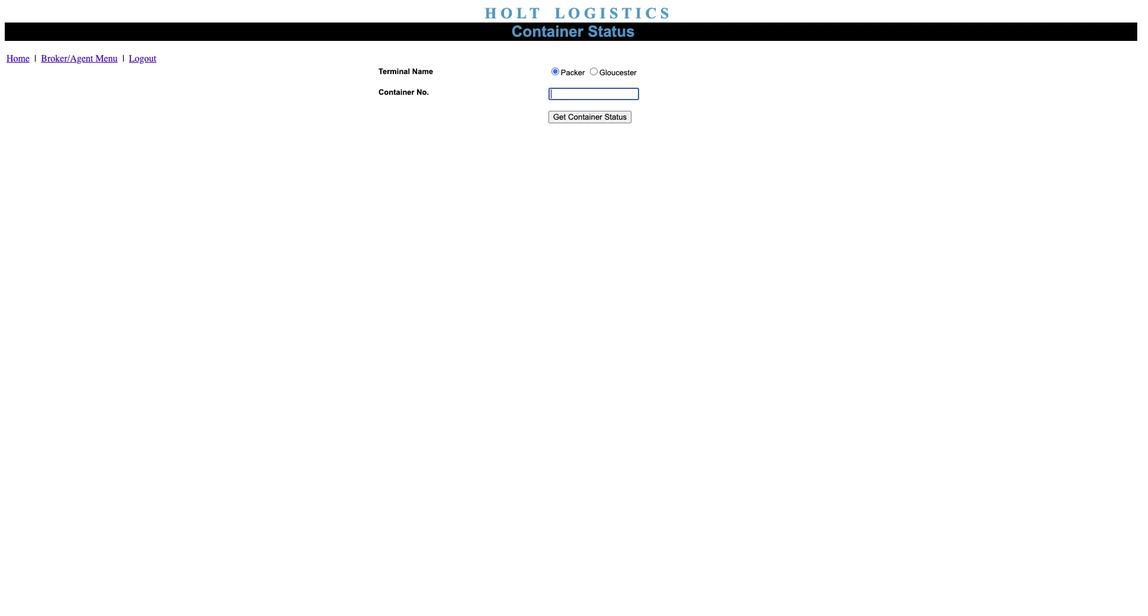 Task type: locate. For each thing, give the bounding box(es) containing it.
0 horizontal spatial container
[[379, 88, 415, 97]]

container down the t    l
[[512, 23, 584, 40]]

None field
[[549, 88, 639, 100]]

o
[[501, 5, 513, 22], [568, 5, 580, 22]]

1 horizontal spatial i
[[636, 5, 642, 22]]

None radio
[[552, 68, 559, 75], [590, 68, 598, 75], [552, 68, 559, 75], [590, 68, 598, 75]]

1 o from the left
[[501, 5, 513, 22]]

1 horizontal spatial container
[[512, 23, 584, 40]]

0 vertical spatial container
[[512, 23, 584, 40]]

2 | from the left
[[122, 53, 124, 64]]

|
[[34, 53, 36, 64], [122, 53, 124, 64]]

o left the l at the left
[[501, 5, 513, 22]]

h          o l t    l o g i s t i c s container          status
[[485, 5, 669, 40]]

s right c
[[661, 5, 669, 22]]

container down 'terminal'
[[379, 88, 415, 97]]

t    l
[[530, 5, 565, 22]]

packer
[[561, 68, 587, 77]]

0 horizontal spatial o
[[501, 5, 513, 22]]

container
[[512, 23, 584, 40], [379, 88, 415, 97]]

i right g
[[600, 5, 606, 22]]

1 horizontal spatial |
[[122, 53, 124, 64]]

broker/agent menu link
[[41, 53, 118, 64]]

i
[[600, 5, 606, 22], [636, 5, 642, 22]]

home
[[7, 53, 30, 64]]

terminal name
[[379, 67, 433, 76]]

1 horizontal spatial s
[[661, 5, 669, 22]]

logout
[[129, 53, 157, 64]]

logout link
[[129, 53, 157, 64]]

0 horizontal spatial s
[[610, 5, 618, 22]]

1 s from the left
[[610, 5, 618, 22]]

i right t
[[636, 5, 642, 22]]

o left g
[[568, 5, 580, 22]]

l
[[517, 5, 527, 22]]

s
[[610, 5, 618, 22], [661, 5, 669, 22]]

0 horizontal spatial i
[[600, 5, 606, 22]]

| right the home
[[34, 53, 36, 64]]

terminal
[[379, 67, 410, 76]]

0 horizontal spatial |
[[34, 53, 36, 64]]

1 horizontal spatial o
[[568, 5, 580, 22]]

menu
[[96, 53, 118, 64]]

| right menu
[[122, 53, 124, 64]]

home link
[[7, 53, 30, 64]]

1 vertical spatial container
[[379, 88, 415, 97]]

None submit
[[549, 111, 632, 123]]

s left t
[[610, 5, 618, 22]]



Task type: vqa. For each thing, say whether or not it's contained in the screenshot.
the |
yes



Task type: describe. For each thing, give the bounding box(es) containing it.
1 i from the left
[[600, 5, 606, 22]]

c
[[646, 5, 657, 22]]

broker/agent
[[41, 53, 93, 64]]

1 | from the left
[[34, 53, 36, 64]]

status
[[588, 23, 635, 40]]

2 i from the left
[[636, 5, 642, 22]]

home | broker/agent menu | logout
[[7, 53, 157, 64]]

2 s from the left
[[661, 5, 669, 22]]

h
[[485, 5, 497, 22]]

container no.
[[379, 88, 429, 97]]

gloucester
[[600, 68, 637, 77]]

g
[[584, 5, 596, 22]]

name
[[412, 67, 433, 76]]

t
[[622, 5, 632, 22]]

no.
[[417, 88, 429, 97]]

container inside the h          o l t    l o g i s t i c s container          status
[[512, 23, 584, 40]]

2 o from the left
[[568, 5, 580, 22]]



